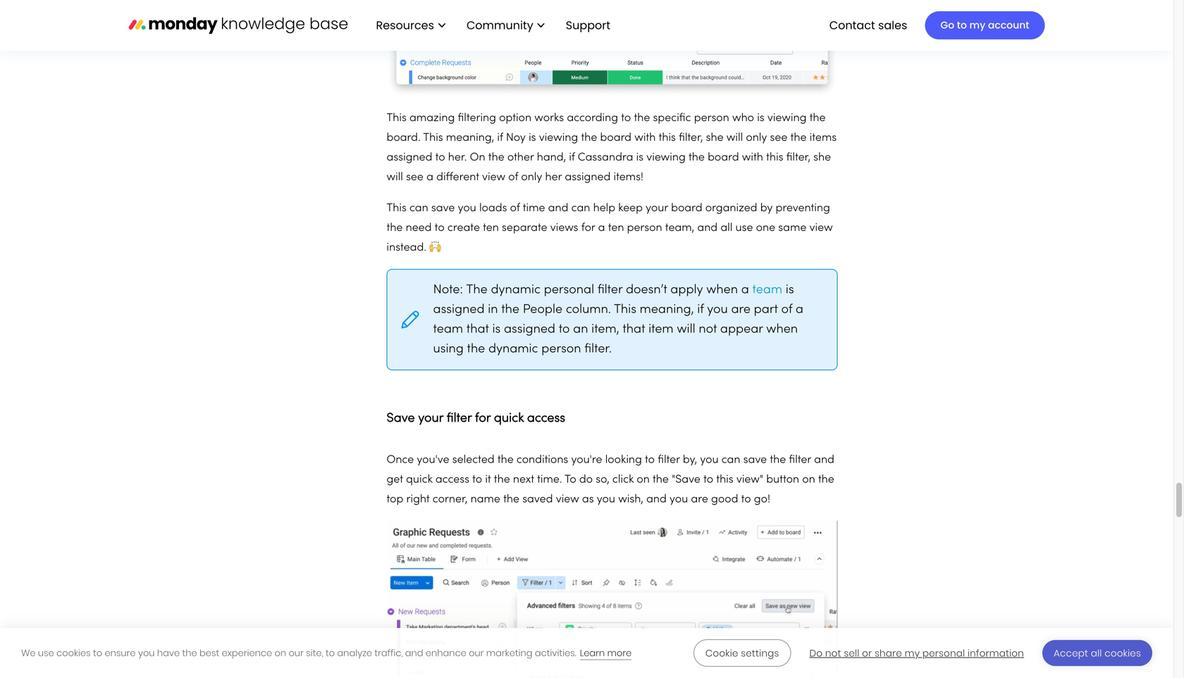 Task type: vqa. For each thing, say whether or not it's contained in the screenshot.
From to the right
no



Task type: describe. For each thing, give the bounding box(es) containing it.
save inside this can save you loads of time and can help keep your board organized by preventing the need to create ten separate views for a ten person team, and all use one same view instead. 🙌
[[431, 203, 455, 214]]

other
[[507, 153, 534, 163]]

sell
[[844, 647, 860, 660]]

when inside is assigned in the people column. this meaning, if you are part of a team that is assigned to an item, that item will not appear when using the dynamic person filter.
[[766, 324, 798, 336]]

looking
[[605, 455, 642, 466]]

contact sales
[[829, 17, 907, 33]]

go to my account
[[941, 18, 1029, 32]]

loads
[[479, 203, 507, 214]]

time.
[[537, 475, 562, 486]]

1 horizontal spatial can
[[571, 203, 590, 214]]

a inside is assigned in the people column. this meaning, if you are part of a team that is assigned to an item, that item will not appear when using the dynamic person filter.
[[796, 304, 803, 316]]

same
[[778, 223, 807, 234]]

note: the dynamic personal
[[433, 284, 598, 296]]

time
[[523, 203, 545, 214]]

need
[[406, 223, 432, 234]]

0 horizontal spatial personal
[[544, 284, 594, 296]]

the right it
[[494, 475, 510, 486]]

team,
[[665, 223, 694, 234]]

views
[[550, 223, 578, 234]]

this down amazing
[[423, 133, 443, 143]]

get
[[387, 475, 403, 486]]

the down specific
[[689, 153, 705, 163]]

selected
[[452, 455, 495, 466]]

the left items
[[791, 133, 807, 143]]

1 horizontal spatial she
[[814, 153, 831, 163]]

as
[[582, 495, 594, 505]]

to inside is assigned in the people column. this meaning, if you are part of a team that is assigned to an item, that item will not appear when using the dynamic person filter.
[[559, 324, 570, 336]]

this amazing filtering option works according to the specific person who is viewing the board. this meaning, if noy is viewing the board with this filter, she will only see the items assigned to her. on the other hand, if cassandra is viewing the board with this filter, she will see a different view of only her assigned items!
[[387, 113, 837, 183]]

go
[[941, 18, 954, 32]]

filter up selected
[[447, 413, 472, 425]]

create
[[447, 223, 480, 234]]

conditions
[[517, 455, 568, 466]]

view inside this amazing filtering option works according to the specific person who is viewing the board. this meaning, if noy is viewing the board with this filter, she will only see the items assigned to her. on the other hand, if cassandra is viewing the board with this filter, she will see a different view of only her assigned items!
[[482, 172, 505, 183]]

0 vertical spatial quick
[[494, 413, 524, 425]]

you down "save
[[670, 495, 688, 505]]

the up next on the left bottom of page
[[497, 455, 514, 466]]

keep
[[618, 203, 643, 214]]

cookies for use
[[56, 647, 91, 660]]

you're
[[571, 455, 602, 466]]

1 our from the left
[[289, 647, 304, 660]]

0 vertical spatial dynamic
[[491, 284, 541, 296]]

cpt2112061239 1090x656.gif image
[[387, 521, 838, 679]]

on
[[470, 153, 485, 163]]

activities.
[[535, 647, 576, 660]]

next
[[513, 475, 534, 486]]

her.
[[448, 153, 467, 163]]

in
[[488, 304, 498, 316]]

according
[[567, 113, 618, 124]]

a left team link
[[741, 284, 749, 296]]

save your filter for quick access
[[387, 413, 565, 425]]

0 horizontal spatial filter,
[[679, 133, 703, 143]]

0 vertical spatial will
[[727, 133, 743, 143]]

filter doesn't apply when a team
[[598, 284, 782, 296]]

group_2__6_.png image
[[387, 0, 838, 97]]

assigned down board.
[[387, 153, 432, 163]]

1 horizontal spatial on
[[637, 475, 650, 486]]

to inside this can save you loads of time and can help keep your board organized by preventing the need to create ten separate views for a ten person team, and all use one same view instead. 🙌
[[435, 223, 445, 234]]

person inside is assigned in the people column. this meaning, if you are part of a team that is assigned to an item, that item will not appear when using the dynamic person filter.
[[542, 344, 581, 356]]

use inside dialog
[[38, 647, 54, 660]]

go to my account link
[[925, 11, 1045, 39]]

learn
[[580, 647, 605, 660]]

all inside this can save you loads of time and can help keep your board organized by preventing the need to create ten separate views for a ten person team, and all use one same view instead. 🙌
[[721, 223, 733, 234]]

to left go!
[[741, 495, 751, 505]]

of inside this amazing filtering option works according to the specific person who is viewing the board. this meaning, if noy is viewing the board with this filter, she will only see the items assigned to her. on the other hand, if cassandra is viewing the board with this filter, she will see a different view of only her assigned items!
[[508, 172, 518, 183]]

for inside this can save you loads of time and can help keep your board organized by preventing the need to create ten separate views for a ten person team, and all use one same view instead. 🙌
[[581, 223, 595, 234]]

cookie settings
[[705, 647, 779, 660]]

the left specific
[[634, 113, 650, 124]]

hand,
[[537, 153, 566, 163]]

this inside is assigned in the people column. this meaning, if you are part of a team that is assigned to an item, that item will not appear when using the dynamic person filter.
[[614, 304, 636, 316]]

of inside is assigned in the people column. this meaning, if you are part of a team that is assigned to an item, that item will not appear when using the dynamic person filter.
[[781, 304, 792, 316]]

item,
[[591, 324, 619, 336]]

marketing
[[486, 647, 532, 660]]

filter up button
[[789, 455, 811, 466]]

corner,
[[433, 495, 468, 505]]

items
[[810, 133, 837, 143]]

the up items
[[810, 113, 826, 124]]

board.
[[387, 133, 421, 143]]

who
[[732, 113, 754, 124]]

one
[[756, 223, 775, 234]]

board inside this can save you loads of time and can help keep your board organized by preventing the need to create ten separate views for a ten person team, and all use one same view instead. 🙌
[[671, 203, 702, 214]]

access inside once you've selected the conditions you're looking to filter by, you can save the filter and get quick access to it the next time. to do so, click on the "save to this view" button on the top right corner, name the saved view as you wish, and you are good to go!
[[435, 475, 469, 486]]

part
[[754, 304, 778, 316]]

click
[[612, 475, 634, 486]]

a inside this amazing filtering option works according to the specific person who is viewing the board. this meaning, if noy is viewing the board with this filter, she will only see the items assigned to her. on the other hand, if cassandra is viewing the board with this filter, she will see a different view of only her assigned items!
[[426, 172, 433, 183]]

1 vertical spatial with
[[742, 153, 763, 163]]

specific
[[653, 113, 691, 124]]

accept all cookies button
[[1042, 641, 1152, 667]]

the left "save
[[653, 475, 669, 486]]

items!
[[614, 172, 643, 183]]

name
[[471, 495, 500, 505]]

0 vertical spatial this
[[659, 133, 676, 143]]

0 horizontal spatial she
[[706, 133, 724, 143]]

filter left by,
[[658, 455, 680, 466]]

you inside is assigned in the people column. this meaning, if you are part of a team that is assigned to an item, that item will not appear when using the dynamic person filter.
[[707, 304, 728, 316]]

meaning, inside this amazing filtering option works according to the specific person who is viewing the board. this meaning, if noy is viewing the board with this filter, she will only see the items assigned to her. on the other hand, if cassandra is viewing the board with this filter, she will see a different view of only her assigned items!
[[446, 133, 494, 143]]

contact
[[829, 17, 875, 33]]

accept
[[1054, 647, 1088, 660]]

dynamic inside is assigned in the people column. this meaning, if you are part of a team that is assigned to an item, that item will not appear when using the dynamic person filter.
[[488, 344, 538, 356]]

not inside is assigned in the people column. this meaning, if you are part of a team that is assigned to an item, that item will not appear when using the dynamic person filter.
[[699, 324, 717, 336]]

people
[[523, 304, 563, 316]]

0 horizontal spatial with
[[635, 133, 656, 143]]

amazing
[[410, 113, 455, 124]]

is right team link
[[786, 284, 794, 296]]

my inside the do not sell or share my personal information 'button'
[[905, 647, 920, 660]]

separate
[[502, 223, 547, 234]]

is right noy
[[529, 133, 536, 143]]

is assigned in the people column. this meaning, if you are part of a team that is assigned to an item, that item will not appear when using the dynamic person filter.
[[433, 284, 803, 356]]

the right in
[[501, 304, 519, 316]]

of inside this can save you loads of time and can help keep your board organized by preventing the need to create ten separate views for a ten person team, and all use one same view instead. 🙌
[[510, 203, 520, 214]]

good
[[711, 495, 738, 505]]

do
[[809, 647, 823, 660]]

for inside save your filter for quick access link
[[475, 413, 491, 425]]

assigned down note:
[[433, 304, 485, 316]]

appear
[[720, 324, 763, 336]]

share
[[875, 647, 902, 660]]

2 vertical spatial viewing
[[646, 153, 686, 163]]

0 horizontal spatial on
[[275, 647, 286, 660]]

do not sell or share my personal information button
[[798, 641, 1035, 667]]

a inside this can save you loads of time and can help keep your board organized by preventing the need to create ten separate views for a ten person team, and all use one same view instead. 🙌
[[598, 223, 605, 234]]

0 horizontal spatial board
[[600, 133, 632, 143]]

by,
[[683, 455, 697, 466]]

so,
[[596, 475, 609, 486]]

the right on
[[488, 153, 504, 163]]

use inside this can save you loads of time and can help keep your board organized by preventing the need to create ten separate views for a ten person team, and all use one same view instead. 🙌
[[736, 223, 753, 234]]

using
[[433, 344, 464, 356]]

to right site,
[[326, 647, 335, 660]]

save your filter for quick access link
[[387, 406, 565, 428]]

main element
[[362, 0, 1045, 51]]

learn more link
[[580, 647, 632, 661]]

are inside once you've selected the conditions you're looking to filter by, you can save the filter and get quick access to it the next time. to do so, click on the "save to this view" button on the top right corner, name the saved view as you wish, and you are good to go!
[[691, 495, 708, 505]]

team link
[[752, 284, 782, 296]]

you left have
[[138, 647, 155, 660]]

and inside dialog
[[405, 647, 423, 660]]

0 vertical spatial viewing
[[767, 113, 807, 124]]

accept all cookies
[[1054, 647, 1141, 660]]

organized
[[705, 203, 757, 214]]

1 that from the left
[[466, 324, 489, 336]]

0 vertical spatial team
[[752, 284, 782, 296]]

saved
[[522, 495, 553, 505]]

2 that from the left
[[623, 324, 645, 336]]

list containing resources
[[362, 0, 622, 51]]

once
[[387, 455, 414, 466]]

information
[[968, 647, 1024, 660]]

1 vertical spatial filter,
[[786, 153, 811, 163]]

0 horizontal spatial will
[[387, 172, 403, 183]]

1 vertical spatial your
[[418, 413, 443, 425]]

works
[[534, 113, 564, 124]]

the inside this can save you loads of time and can help keep your board organized by preventing the need to create ten separate views for a ten person team, and all use one same view instead. 🙌
[[387, 223, 403, 234]]

save inside once you've selected the conditions you're looking to filter by, you can save the filter and get quick access to it the next time. to do so, click on the "save to this view" button on the top right corner, name the saved view as you wish, and you are good to go!
[[743, 455, 767, 466]]

help
[[593, 203, 615, 214]]

filter up column.
[[598, 284, 623, 296]]

the left best
[[182, 647, 197, 660]]

to inside go to my account link
[[957, 18, 967, 32]]

can inside once you've selected the conditions you're looking to filter by, you can save the filter and get quick access to it the next time. to do so, click on the "save to this view" button on the top right corner, name the saved view as you wish, and you are good to go!
[[722, 455, 740, 466]]

assigned down cassandra
[[565, 172, 611, 183]]

1 vertical spatial this
[[766, 153, 783, 163]]

to left her.
[[435, 153, 445, 163]]

sales
[[878, 17, 907, 33]]

best
[[199, 647, 219, 660]]

the down next on the left bottom of page
[[503, 495, 519, 505]]

button
[[766, 475, 799, 486]]

the right using
[[467, 344, 485, 356]]

community link
[[460, 13, 552, 37]]

view inside once you've selected the conditions you're looking to filter by, you can save the filter and get quick access to it the next time. to do so, click on the "save to this view" button on the top right corner, name the saved view as you wish, and you are good to go!
[[556, 495, 579, 505]]

doesn't
[[626, 284, 667, 296]]



Task type: locate. For each thing, give the bounding box(es) containing it.
0 vertical spatial for
[[581, 223, 595, 234]]

1 vertical spatial dynamic
[[488, 344, 538, 356]]

not left appear
[[699, 324, 717, 336]]

your
[[646, 203, 668, 214], [418, 413, 443, 425]]

ten down loads
[[483, 223, 499, 234]]

can up view"
[[722, 455, 740, 466]]

see left items
[[770, 133, 788, 143]]

that down in
[[466, 324, 489, 336]]

you up appear
[[707, 304, 728, 316]]

top
[[387, 495, 403, 505]]

is right who
[[757, 113, 765, 124]]

our right enhance
[[469, 647, 484, 660]]

will
[[727, 133, 743, 143], [387, 172, 403, 183], [677, 324, 695, 336]]

2 horizontal spatial person
[[694, 113, 729, 124]]

settings
[[741, 647, 779, 660]]

1 vertical spatial use
[[38, 647, 54, 660]]

1 vertical spatial view
[[810, 223, 833, 234]]

your inside this can save you loads of time and can help keep your board organized by preventing the need to create ten separate views for a ten person team, and all use one same view instead. 🙌
[[646, 203, 668, 214]]

with down who
[[742, 153, 763, 163]]

2 cookies from the left
[[1105, 647, 1141, 660]]

note:
[[433, 284, 463, 296]]

apply
[[671, 284, 703, 296]]

1 vertical spatial when
[[766, 324, 798, 336]]

0 horizontal spatial view
[[482, 172, 505, 183]]

0 vertical spatial filter,
[[679, 133, 703, 143]]

the up instead.
[[387, 223, 403, 234]]

cassandra
[[578, 153, 633, 163]]

1 horizontal spatial only
[[746, 133, 767, 143]]

only
[[746, 133, 767, 143], [521, 172, 542, 183]]

person left who
[[694, 113, 729, 124]]

your right save
[[418, 413, 443, 425]]

person inside this amazing filtering option works according to the specific person who is viewing the board. this meaning, if noy is viewing the board with this filter, she will only see the items assigned to her. on the other hand, if cassandra is viewing the board with this filter, she will see a different view of only her assigned items!
[[694, 113, 729, 124]]

assigned down people
[[504, 324, 555, 336]]

do
[[579, 475, 593, 486]]

this up by
[[766, 153, 783, 163]]

item
[[649, 324, 674, 336]]

my right share
[[905, 647, 920, 660]]

for right views
[[581, 223, 595, 234]]

quick inside once you've selected the conditions you're looking to filter by, you can save the filter and get quick access to it the next time. to do so, click on the "save to this view" button on the top right corner, name the saved view as you wish, and you are good to go!
[[406, 475, 433, 486]]

1 horizontal spatial all
[[1091, 647, 1102, 660]]

dynamic down in
[[488, 344, 538, 356]]

dialog containing cookie settings
[[0, 629, 1174, 679]]

2 horizontal spatial view
[[810, 223, 833, 234]]

the right button
[[818, 475, 834, 486]]

column.
[[566, 304, 611, 316]]

0 vertical spatial board
[[600, 133, 632, 143]]

1 vertical spatial if
[[569, 153, 575, 163]]

1 vertical spatial see
[[406, 172, 424, 183]]

account
[[988, 18, 1029, 32]]

cookies inside button
[[1105, 647, 1141, 660]]

experience
[[222, 647, 272, 660]]

cookies for all
[[1105, 647, 1141, 660]]

1 horizontal spatial will
[[677, 324, 695, 336]]

that
[[466, 324, 489, 336], [623, 324, 645, 336]]

this
[[659, 133, 676, 143], [766, 153, 783, 163], [716, 475, 733, 486]]

with down specific
[[635, 133, 656, 143]]

this up the item,
[[614, 304, 636, 316]]

person down an
[[542, 344, 581, 356]]

this can save you loads of time and can help keep your board organized by preventing the need to create ten separate views for a ten person team, and all use one same view instead. 🙌
[[387, 203, 833, 253]]

only down who
[[746, 133, 767, 143]]

0 horizontal spatial my
[[905, 647, 920, 660]]

1 horizontal spatial use
[[736, 223, 753, 234]]

instead.
[[387, 243, 426, 253]]

1 horizontal spatial that
[[623, 324, 645, 336]]

0 horizontal spatial use
[[38, 647, 54, 660]]

team up using
[[433, 324, 463, 336]]

have
[[157, 647, 180, 660]]

view down preventing
[[810, 223, 833, 234]]

filter, down items
[[786, 153, 811, 163]]

view inside this can save you loads of time and can help keep your board organized by preventing the need to create ten separate views for a ten person team, and all use one same view instead. 🙌
[[810, 223, 833, 234]]

support
[[566, 17, 610, 33]]

1 horizontal spatial save
[[743, 455, 767, 466]]

dialog
[[0, 629, 1174, 679]]

0 horizontal spatial person
[[542, 344, 581, 356]]

0 horizontal spatial access
[[435, 475, 469, 486]]

you inside this can save you loads of time and can help keep your board organized by preventing the need to create ten separate views for a ten person team, and all use one same view instead. 🙌
[[458, 203, 476, 214]]

0 horizontal spatial cookies
[[56, 647, 91, 660]]

2 horizontal spatial on
[[802, 475, 815, 486]]

on right click
[[637, 475, 650, 486]]

monday.com logo image
[[129, 10, 348, 40]]

filter.
[[584, 344, 612, 356]]

our left site,
[[289, 647, 304, 660]]

2 horizontal spatial viewing
[[767, 113, 807, 124]]

access up corner,
[[435, 475, 469, 486]]

0 vertical spatial are
[[731, 304, 751, 316]]

a down help
[[598, 223, 605, 234]]

will inside is assigned in the people column. this meaning, if you are part of a team that is assigned to an item, that item will not appear when using the dynamic person filter.
[[677, 324, 695, 336]]

this inside once you've selected the conditions you're looking to filter by, you can save the filter and get quick access to it the next time. to do so, click on the "save to this view" button on the top right corner, name the saved view as you wish, and you are good to go!
[[716, 475, 733, 486]]

can left help
[[571, 203, 590, 214]]

1 horizontal spatial our
[[469, 647, 484, 660]]

1 cookies from the left
[[56, 647, 91, 660]]

0 vertical spatial when
[[706, 284, 738, 296]]

resources link
[[369, 13, 452, 37]]

0 vertical spatial only
[[746, 133, 767, 143]]

1 horizontal spatial your
[[646, 203, 668, 214]]

1 horizontal spatial this
[[716, 475, 733, 486]]

board up team,
[[671, 203, 702, 214]]

0 horizontal spatial viewing
[[539, 133, 578, 143]]

view down on
[[482, 172, 505, 183]]

1 horizontal spatial viewing
[[646, 153, 686, 163]]

1 horizontal spatial ten
[[608, 223, 624, 234]]

contact sales link
[[822, 13, 914, 37]]

viewing up the hand,
[[539, 133, 578, 143]]

1 horizontal spatial cookies
[[1105, 647, 1141, 660]]

access inside save your filter for quick access link
[[527, 413, 565, 425]]

0 horizontal spatial if
[[497, 133, 503, 143]]

0 horizontal spatial see
[[406, 172, 424, 183]]

we use cookies to ensure you have the best experience on our site, to analyze traffic, and enhance our marketing activities. learn more
[[21, 647, 632, 660]]

2 ten from the left
[[608, 223, 624, 234]]

1 vertical spatial all
[[1091, 647, 1102, 660]]

1 vertical spatial of
[[510, 203, 520, 214]]

will down who
[[727, 133, 743, 143]]

team inside is assigned in the people column. this meaning, if you are part of a team that is assigned to an item, that item will not appear when using the dynamic person filter.
[[433, 324, 463, 336]]

1 vertical spatial viewing
[[539, 133, 578, 143]]

0 horizontal spatial all
[[721, 223, 733, 234]]

0 vertical spatial my
[[970, 18, 986, 32]]

my inside go to my account link
[[970, 18, 986, 32]]

is up items!
[[636, 153, 644, 163]]

use right we
[[38, 647, 54, 660]]

2 horizontal spatial this
[[766, 153, 783, 163]]

2 vertical spatial person
[[542, 344, 581, 356]]

is down in
[[492, 324, 501, 336]]

0 vertical spatial person
[[694, 113, 729, 124]]

site,
[[306, 647, 323, 660]]

quick up right
[[406, 475, 433, 486]]

personal inside 'button'
[[923, 647, 965, 660]]

meaning, up item
[[640, 304, 694, 316]]

person inside this can save you loads of time and can help keep your board organized by preventing the need to create ten separate views for a ten person team, and all use one same view instead. 🙌
[[627, 223, 662, 234]]

0 vertical spatial your
[[646, 203, 668, 214]]

1 horizontal spatial are
[[731, 304, 751, 316]]

this up good at the right bottom
[[716, 475, 733, 486]]

more
[[607, 647, 632, 660]]

personal left information
[[923, 647, 965, 660]]

to left ensure
[[93, 647, 102, 660]]

this up board.
[[387, 113, 407, 124]]

she
[[706, 133, 724, 143], [814, 153, 831, 163]]

this inside this can save you loads of time and can help keep your board organized by preventing the need to create ten separate views for a ten person team, and all use one same view instead. 🙌
[[387, 203, 407, 214]]

to left an
[[559, 324, 570, 336]]

see down board.
[[406, 172, 424, 183]]

1 horizontal spatial when
[[766, 324, 798, 336]]

0 horizontal spatial save
[[431, 203, 455, 214]]

this
[[387, 113, 407, 124], [423, 133, 443, 143], [387, 203, 407, 214], [614, 304, 636, 316]]

not
[[699, 324, 717, 336], [825, 647, 841, 660]]

viewing right who
[[767, 113, 807, 124]]

0 horizontal spatial meaning,
[[446, 133, 494, 143]]

to right looking
[[645, 455, 655, 466]]

of right part
[[781, 304, 792, 316]]

the
[[466, 284, 488, 296]]

team
[[752, 284, 782, 296], [433, 324, 463, 336]]

1 vertical spatial meaning,
[[640, 304, 694, 316]]

1 horizontal spatial filter,
[[786, 153, 811, 163]]

0 vertical spatial use
[[736, 223, 753, 234]]

the down according at the top of page
[[581, 133, 597, 143]]

2 vertical spatial of
[[781, 304, 792, 316]]

1 horizontal spatial my
[[970, 18, 986, 32]]

are up appear
[[731, 304, 751, 316]]

meaning, inside is assigned in the people column. this meaning, if you are part of a team that is assigned to an item, that item will not appear when using the dynamic person filter.
[[640, 304, 694, 316]]

and
[[548, 203, 568, 214], [697, 223, 718, 234], [814, 455, 834, 466], [646, 495, 667, 505], [405, 647, 423, 660]]

0 vertical spatial access
[[527, 413, 565, 425]]

1 vertical spatial team
[[433, 324, 463, 336]]

that left item
[[623, 324, 645, 336]]

or
[[862, 647, 872, 660]]

of
[[508, 172, 518, 183], [510, 203, 520, 214], [781, 304, 792, 316]]

2 horizontal spatial if
[[697, 304, 704, 316]]

🙌
[[429, 243, 441, 253]]

list
[[362, 0, 622, 51]]

1 horizontal spatial not
[[825, 647, 841, 660]]

all right accept
[[1091, 647, 1102, 660]]

meaning,
[[446, 133, 494, 143], [640, 304, 694, 316]]

community
[[467, 17, 533, 33]]

1 vertical spatial quick
[[406, 475, 433, 486]]

you right by,
[[700, 455, 719, 466]]

0 horizontal spatial for
[[475, 413, 491, 425]]

to
[[565, 475, 576, 486]]

wish,
[[618, 495, 643, 505]]

when right apply
[[706, 284, 738, 296]]

traffic,
[[375, 647, 403, 660]]

access up conditions at the left bottom of the page
[[527, 413, 565, 425]]

2 horizontal spatial board
[[708, 153, 739, 163]]

filter, down specific
[[679, 133, 703, 143]]

her
[[545, 172, 562, 183]]

1 horizontal spatial with
[[742, 153, 763, 163]]

1 vertical spatial she
[[814, 153, 831, 163]]

an
[[573, 324, 588, 336]]

to right "save
[[703, 475, 713, 486]]

1 vertical spatial save
[[743, 455, 767, 466]]

0 vertical spatial personal
[[544, 284, 594, 296]]

are
[[731, 304, 751, 316], [691, 495, 708, 505]]

to left it
[[472, 475, 482, 486]]

right
[[406, 495, 430, 505]]

0 horizontal spatial can
[[410, 203, 428, 214]]

1 vertical spatial my
[[905, 647, 920, 660]]

you right as
[[597, 495, 615, 505]]

0 vertical spatial if
[[497, 133, 503, 143]]

0 vertical spatial she
[[706, 133, 724, 143]]

team up part
[[752, 284, 782, 296]]

to right the go in the top of the page
[[957, 18, 967, 32]]

not inside 'button'
[[825, 647, 841, 660]]

board down who
[[708, 153, 739, 163]]

cookies right we
[[56, 647, 91, 660]]

1 horizontal spatial board
[[671, 203, 702, 214]]

if right the hand,
[[569, 153, 575, 163]]

it
[[485, 475, 491, 486]]

board
[[600, 133, 632, 143], [708, 153, 739, 163], [671, 203, 702, 214]]

0 horizontal spatial team
[[433, 324, 463, 336]]

0 horizontal spatial are
[[691, 495, 708, 505]]

filter
[[598, 284, 623, 296], [447, 413, 472, 425], [658, 455, 680, 466], [789, 455, 811, 466]]

option
[[499, 113, 531, 124]]

this down specific
[[659, 133, 676, 143]]

0 vertical spatial save
[[431, 203, 455, 214]]

if inside is assigned in the people column. this meaning, if you are part of a team that is assigned to an item, that item will not appear when using the dynamic person filter.
[[697, 304, 704, 316]]

use left one
[[736, 223, 753, 234]]

2 horizontal spatial can
[[722, 455, 740, 466]]

by
[[760, 203, 773, 214]]

to
[[957, 18, 967, 32], [621, 113, 631, 124], [435, 153, 445, 163], [435, 223, 445, 234], [559, 324, 570, 336], [645, 455, 655, 466], [472, 475, 482, 486], [703, 475, 713, 486], [741, 495, 751, 505], [93, 647, 102, 660], [326, 647, 335, 660]]

1 horizontal spatial personal
[[923, 647, 965, 660]]

1 horizontal spatial for
[[581, 223, 595, 234]]

once you've selected the conditions you're looking to filter by, you can save the filter and get quick access to it the next time. to do so, click on the "save to this view" button on the top right corner, name the saved view as you wish, and you are good to go!
[[387, 455, 834, 505]]

if left noy
[[497, 133, 503, 143]]

will right item
[[677, 324, 695, 336]]

1 vertical spatial person
[[627, 223, 662, 234]]

all
[[721, 223, 733, 234], [1091, 647, 1102, 660]]

the up button
[[770, 455, 786, 466]]

1 horizontal spatial if
[[569, 153, 575, 163]]

viewing down specific
[[646, 153, 686, 163]]

can
[[410, 203, 428, 214], [571, 203, 590, 214], [722, 455, 740, 466]]

enhance
[[426, 647, 466, 660]]

0 vertical spatial see
[[770, 133, 788, 143]]

of left time
[[510, 203, 520, 214]]

preventing
[[776, 203, 830, 214]]

all inside button
[[1091, 647, 1102, 660]]

are down "save
[[691, 495, 708, 505]]

are inside is assigned in the people column. this meaning, if you are part of a team that is assigned to an item, that item will not appear when using the dynamic person filter.
[[731, 304, 751, 316]]

0 vertical spatial not
[[699, 324, 717, 336]]

for
[[581, 223, 595, 234], [475, 413, 491, 425]]

view down to
[[556, 495, 579, 505]]

filter,
[[679, 133, 703, 143], [786, 153, 811, 163]]

1 vertical spatial only
[[521, 172, 542, 183]]

quick up conditions at the left bottom of the page
[[494, 413, 524, 425]]

you up 'create'
[[458, 203, 476, 214]]

meaning, down filtering
[[446, 133, 494, 143]]

ensure
[[105, 647, 136, 660]]

with
[[635, 133, 656, 143], [742, 153, 763, 163]]

to right according at the top of page
[[621, 113, 631, 124]]

different
[[436, 172, 479, 183]]

cookie
[[705, 647, 738, 660]]

0 horizontal spatial quick
[[406, 475, 433, 486]]

we
[[21, 647, 36, 660]]

2 our from the left
[[469, 647, 484, 660]]

0 vertical spatial view
[[482, 172, 505, 183]]

1 ten from the left
[[483, 223, 499, 234]]

if down 'filter doesn't apply when a team'
[[697, 304, 704, 316]]

a right part
[[796, 304, 803, 316]]

person down the keep
[[627, 223, 662, 234]]

all down the 'organized'
[[721, 223, 733, 234]]

analyze
[[337, 647, 372, 660]]

to up 🙌
[[435, 223, 445, 234]]

do not sell or share my personal information
[[809, 647, 1024, 660]]

0 vertical spatial meaning,
[[446, 133, 494, 143]]

is
[[757, 113, 765, 124], [529, 133, 536, 143], [636, 153, 644, 163], [786, 284, 794, 296], [492, 324, 501, 336]]

save
[[387, 413, 415, 425]]

"save
[[672, 475, 701, 486]]

when
[[706, 284, 738, 296], [766, 324, 798, 336]]

my right the go in the top of the page
[[970, 18, 986, 32]]



